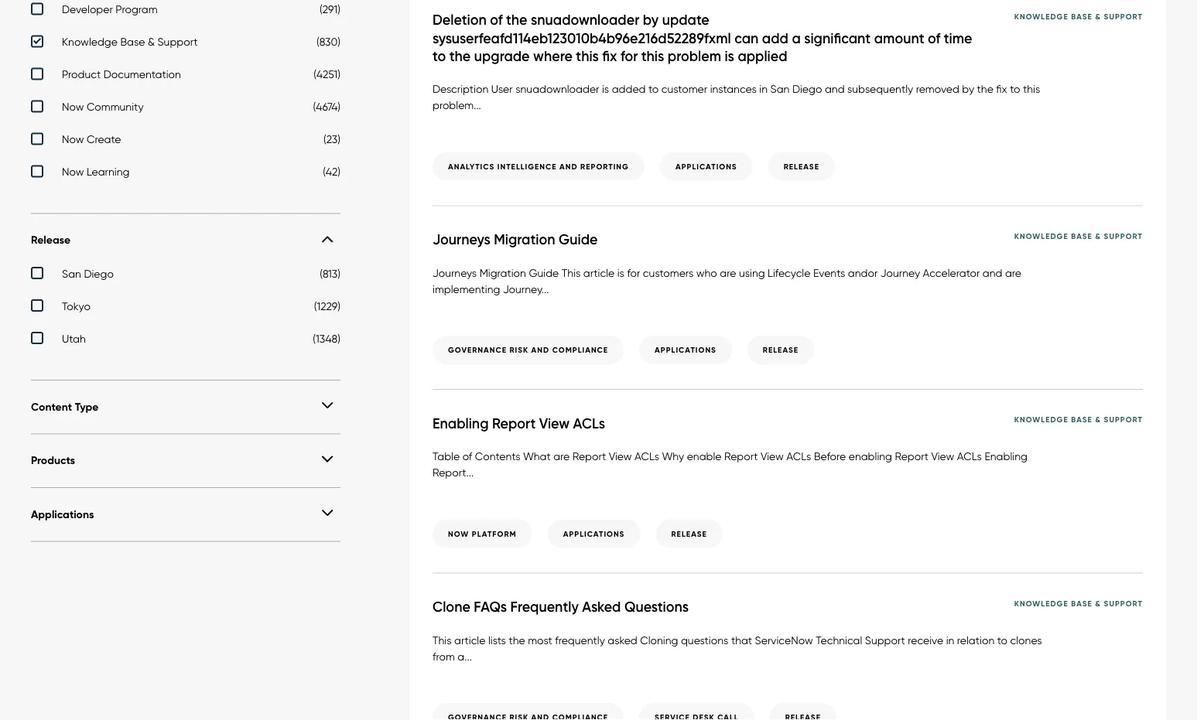 Task type: vqa. For each thing, say whether or not it's contained in the screenshot.
and
yes



Task type: describe. For each thing, give the bounding box(es) containing it.
sysuserfeafd114eb123010b4b96e216d52289fxml
[[433, 29, 731, 47]]

can
[[735, 29, 759, 47]]

article inside this article lists the most frequently asked cloning questions that servicenow technical support receive in relation to clones from a...
[[454, 634, 486, 647]]

analytics
[[448, 161, 495, 171]]

the inside this article lists the most frequently asked cloning questions that servicenow technical support receive in relation to clones from a...
[[509, 634, 525, 647]]

the up the upgrade
[[506, 11, 527, 29]]

(813)
[[320, 267, 341, 280]]

applications for enabling report view acls
[[563, 529, 625, 539]]

community
[[87, 100, 144, 113]]

questions
[[624, 599, 689, 616]]

for inside deletion of the snuadownloader by update sysuserfeafd114eb123010b4b96e216d52289fxml can add a significant amount of time to the upgrade where this fix for this problem is applied
[[621, 47, 638, 65]]

before
[[814, 450, 846, 463]]

knowledge base & support for clone faqs  frequently asked questions
[[1014, 599, 1143, 609]]

developer program
[[62, 3, 158, 16]]

for inside journeys migration guide this article is for customers who are using lifecycle events andor journey accelerator and are implementing journey...
[[627, 266, 640, 279]]

now platform
[[448, 529, 517, 539]]

using
[[739, 266, 765, 279]]

technical
[[816, 634, 862, 647]]

where
[[533, 47, 573, 65]]

knowledge for journeys migration guide
[[1014, 231, 1069, 241]]

& for deletion of the snuadownloader by update sysuserfeafd114eb123010b4b96e216d52289fxml can add a significant amount of time to the upgrade where this fix for this problem is applied
[[1095, 11, 1101, 21]]

release for journeys migration guide
[[763, 345, 799, 355]]

product documentation
[[62, 68, 181, 81]]

(4251)
[[314, 68, 341, 81]]

snuadownloader inside deletion of the snuadownloader by update sysuserfeafd114eb123010b4b96e216d52289fxml can add a significant amount of time to the upgrade where this fix for this problem is applied
[[531, 11, 639, 29]]

this article lists the most frequently asked cloning questions that servicenow technical support receive in relation to clones from a...
[[433, 634, 1042, 663]]

faqs
[[474, 599, 507, 616]]

knowledge base & support for enabling report view acls
[[1014, 415, 1143, 425]]

journeys for journeys migration guide this article is for customers who are using lifecycle events andor journey accelerator and are implementing journey...
[[433, 266, 477, 279]]

deletion
[[433, 11, 487, 29]]

base for deletion of the snuadownloader by update sysuserfeafd114eb123010b4b96e216d52289fxml can add a significant amount of time to the upgrade where this fix for this problem is applied
[[1071, 11, 1093, 21]]

andor
[[848, 266, 878, 279]]

problem...
[[433, 99, 481, 112]]

by inside deletion of the snuadownloader by update sysuserfeafd114eb123010b4b96e216d52289fxml can add a significant amount of time to the upgrade where this fix for this problem is applied
[[643, 11, 659, 29]]

base for enabling report view acls
[[1071, 415, 1093, 425]]

2 horizontal spatial are
[[1005, 266, 1022, 279]]

this for by
[[576, 47, 599, 65]]

journeys migration guide
[[433, 231, 598, 248]]

events
[[813, 266, 845, 279]]

a
[[792, 29, 801, 47]]

amount
[[874, 29, 924, 47]]

clone faqs  frequently asked questions link
[[433, 599, 720, 617]]

snuadownloader inside description user snuadownloader is added to customer instances in san diego and subsequently removed by the fix to this problem...
[[516, 82, 599, 96]]

to inside this article lists the most frequently asked cloning questions that servicenow technical support receive in relation to clones from a...
[[997, 634, 1008, 647]]

that
[[731, 634, 752, 647]]

time
[[944, 29, 972, 47]]

utah
[[62, 332, 86, 345]]

user
[[491, 82, 513, 96]]

migration for journeys migration guide
[[494, 231, 555, 248]]

receive
[[908, 634, 943, 647]]

intelligence
[[497, 161, 557, 171]]

clones
[[1010, 634, 1042, 647]]

clone
[[433, 599, 470, 616]]

enabling report view acls
[[433, 415, 605, 432]]

view right the enabling in the bottom of the page
[[931, 450, 954, 463]]

base for journeys migration guide
[[1071, 231, 1093, 241]]

applied
[[738, 47, 787, 65]]

of for view
[[463, 450, 472, 463]]

accelerator
[[923, 266, 980, 279]]

table
[[433, 450, 460, 463]]

content
[[31, 400, 72, 414]]

frequently
[[555, 634, 605, 647]]

a...
[[458, 650, 472, 663]]

enable
[[687, 450, 722, 463]]

now for now platform
[[448, 529, 469, 539]]

most
[[528, 634, 552, 647]]

is inside description user snuadownloader is added to customer instances in san diego and subsequently removed by the fix to this problem...
[[602, 82, 609, 96]]

who
[[696, 266, 717, 279]]

1 horizontal spatial this
[[641, 47, 664, 65]]

support for clone faqs  frequently asked questions
[[1104, 599, 1143, 609]]

governance
[[448, 345, 507, 355]]

instances
[[710, 82, 757, 96]]

add
[[762, 29, 789, 47]]

this inside this article lists the most frequently asked cloning questions that servicenow technical support receive in relation to clones from a...
[[433, 634, 452, 647]]

lists
[[488, 634, 506, 647]]

now for now learning
[[62, 165, 84, 178]]

tokyo
[[62, 299, 90, 312]]

program
[[116, 3, 158, 16]]

enabling
[[849, 450, 892, 463]]

contents
[[475, 450, 520, 463]]

cloning
[[640, 634, 678, 647]]

journey...
[[503, 282, 549, 296]]

customer
[[661, 82, 707, 96]]

view left before
[[761, 450, 784, 463]]

journeys migration guide link
[[433, 231, 629, 249]]

customers
[[643, 266, 694, 279]]

knowledge for enabling report view acls
[[1014, 415, 1069, 425]]

1 vertical spatial san
[[62, 267, 81, 280]]

platform
[[472, 529, 517, 539]]

support for deletion of the snuadownloader by update sysuserfeafd114eb123010b4b96e216d52289fxml can add a significant amount of time to the upgrade where this fix for this problem is applied
[[1104, 11, 1143, 21]]

why
[[662, 450, 684, 463]]

of for upgrade
[[490, 11, 503, 29]]

description
[[433, 82, 489, 96]]

frequently
[[510, 599, 579, 616]]

(1348)
[[313, 332, 341, 345]]

now learning
[[62, 165, 130, 178]]

view left why
[[609, 450, 632, 463]]

report...
[[433, 466, 474, 479]]

now for now create
[[62, 133, 84, 146]]

enabling report view acls link
[[433, 415, 636, 433]]



Task type: locate. For each thing, give the bounding box(es) containing it.
2 journeys from the top
[[433, 266, 477, 279]]

support for journeys migration guide
[[1104, 231, 1143, 241]]

0 vertical spatial guide
[[559, 231, 598, 248]]

now create
[[62, 133, 121, 146]]

0 horizontal spatial in
[[759, 82, 768, 96]]

is
[[725, 47, 734, 65], [602, 82, 609, 96], [617, 266, 624, 279]]

san diego
[[62, 267, 114, 280]]

by right the removed
[[962, 82, 974, 96]]

now down product at top left
[[62, 100, 84, 113]]

0 horizontal spatial enabling
[[433, 415, 489, 432]]

report right the enabling in the bottom of the page
[[895, 450, 929, 463]]

1 vertical spatial fix
[[996, 82, 1007, 96]]

report right "what"
[[572, 450, 606, 463]]

knowledge base & support for deletion of the snuadownloader by update sysuserfeafd114eb123010b4b96e216d52289fxml can add a significant amount of time to the upgrade where this fix for this problem is applied
[[1014, 11, 1143, 21]]

(4674)
[[313, 100, 341, 113]]

diego
[[792, 82, 822, 96], [84, 267, 114, 280]]

1 vertical spatial migration
[[480, 266, 526, 279]]

guide inside journeys migration guide this article is for customers who are using lifecycle events andor journey accelerator and are implementing journey...
[[529, 266, 559, 279]]

journeys
[[433, 231, 490, 248], [433, 266, 477, 279]]

(1229)
[[314, 299, 341, 312]]

asked
[[582, 599, 621, 616]]

in right instances
[[759, 82, 768, 96]]

1 horizontal spatial article
[[583, 266, 615, 279]]

by inside description user snuadownloader is added to customer instances in san diego and subsequently removed by the fix to this problem...
[[962, 82, 974, 96]]

1 vertical spatial is
[[602, 82, 609, 96]]

(291)
[[320, 3, 341, 16]]

2 horizontal spatial is
[[725, 47, 734, 65]]

of right table
[[463, 450, 472, 463]]

problem
[[668, 47, 721, 65]]

asked
[[608, 634, 638, 647]]

0 vertical spatial for
[[621, 47, 638, 65]]

acls
[[573, 415, 605, 432], [635, 450, 659, 463], [786, 450, 811, 463], [957, 450, 982, 463]]

applications for journeys migration guide
[[655, 345, 716, 355]]

report
[[492, 415, 536, 432], [572, 450, 606, 463], [724, 450, 758, 463], [895, 450, 929, 463]]

0 vertical spatial fix
[[602, 47, 617, 65]]

applications
[[676, 161, 737, 171], [655, 345, 716, 355], [31, 508, 94, 521], [563, 529, 625, 539]]

journeys migration guide this article is for customers who are using lifecycle events andor journey accelerator and are implementing journey...
[[433, 266, 1022, 296]]

diego up tokyo
[[84, 267, 114, 280]]

0 horizontal spatial article
[[454, 634, 486, 647]]

0 horizontal spatial are
[[553, 450, 570, 463]]

are right who
[[720, 266, 736, 279]]

release for deletion of the snuadownloader by update sysuserfeafd114eb123010b4b96e216d52289fxml can add a significant amount of time to the upgrade where this fix for this problem is applied
[[784, 161, 820, 171]]

by left update
[[643, 11, 659, 29]]

this for added
[[1023, 82, 1040, 96]]

0 horizontal spatial by
[[643, 11, 659, 29]]

view up "what"
[[539, 415, 570, 432]]

enabling
[[433, 415, 489, 432], [985, 450, 1028, 463]]

learning
[[87, 165, 130, 178]]

is left customers
[[617, 266, 624, 279]]

0 vertical spatial of
[[490, 11, 503, 29]]

1 horizontal spatial enabling
[[985, 450, 1028, 463]]

0 vertical spatial snuadownloader
[[531, 11, 639, 29]]

knowledge base & support
[[1014, 11, 1143, 21], [62, 35, 198, 48], [1014, 231, 1143, 241], [1014, 415, 1143, 425], [1014, 599, 1143, 609]]

now for now community
[[62, 100, 84, 113]]

0 horizontal spatial this
[[433, 634, 452, 647]]

1 vertical spatial snuadownloader
[[516, 82, 599, 96]]

type
[[75, 400, 99, 414]]

developer
[[62, 3, 113, 16]]

diego down a
[[792, 82, 822, 96]]

migration for journeys migration guide this article is for customers who are using lifecycle events andor journey accelerator and are implementing journey...
[[480, 266, 526, 279]]

0 vertical spatial diego
[[792, 82, 822, 96]]

fix right the removed
[[996, 82, 1007, 96]]

view
[[539, 415, 570, 432], [609, 450, 632, 463], [761, 450, 784, 463], [931, 450, 954, 463]]

applications for deletion of the snuadownloader by update sysuserfeafd114eb123010b4b96e216d52289fxml can add a significant amount of time to the upgrade where this fix for this problem is applied
[[676, 161, 737, 171]]

2 horizontal spatial this
[[1023, 82, 1040, 96]]

this
[[576, 47, 599, 65], [641, 47, 664, 65], [1023, 82, 1040, 96]]

(830)
[[316, 35, 341, 48]]

2 vertical spatial of
[[463, 450, 472, 463]]

1 horizontal spatial are
[[720, 266, 736, 279]]

0 vertical spatial is
[[725, 47, 734, 65]]

support
[[1104, 11, 1143, 21], [157, 35, 198, 48], [1104, 231, 1143, 241], [1104, 415, 1143, 425], [1104, 599, 1143, 609], [865, 634, 905, 647]]

and right risk
[[531, 345, 550, 355]]

1 horizontal spatial is
[[617, 266, 624, 279]]

analytics intelligence and reporting
[[448, 161, 629, 171]]

0 vertical spatial by
[[643, 11, 659, 29]]

of left "time"
[[928, 29, 941, 47]]

None checkbox
[[31, 3, 341, 20], [31, 35, 341, 52], [31, 68, 341, 85], [31, 100, 341, 117], [31, 133, 341, 150], [31, 332, 341, 349], [31, 3, 341, 20], [31, 35, 341, 52], [31, 68, 341, 85], [31, 100, 341, 117], [31, 133, 341, 150], [31, 332, 341, 349]]

0 vertical spatial san
[[770, 82, 790, 96]]

2 vertical spatial is
[[617, 266, 624, 279]]

1 vertical spatial enabling
[[985, 450, 1028, 463]]

& for journeys migration guide
[[1095, 231, 1101, 241]]

san up tokyo
[[62, 267, 81, 280]]

questions
[[681, 634, 729, 647]]

0 vertical spatial this
[[562, 266, 581, 279]]

content type
[[31, 400, 99, 414]]

1 vertical spatial for
[[627, 266, 640, 279]]

in inside this article lists the most frequently asked cloning questions that servicenow technical support receive in relation to clones from a...
[[946, 634, 954, 647]]

reporting
[[580, 161, 629, 171]]

report up contents
[[492, 415, 536, 432]]

deletion of the snuadownloader by update sysuserfeafd114eb123010b4b96e216d52289fxml can add a significant amount of time to the upgrade where this fix for this problem is applied
[[433, 11, 972, 65]]

update
[[662, 11, 710, 29]]

0 vertical spatial enabling
[[433, 415, 489, 432]]

of up the upgrade
[[490, 11, 503, 29]]

1 vertical spatial article
[[454, 634, 486, 647]]

the right the removed
[[977, 82, 994, 96]]

1 horizontal spatial of
[[490, 11, 503, 29]]

1 vertical spatial by
[[962, 82, 974, 96]]

deletion of the snuadownloader by update sysuserfeafd114eb123010b4b96e216d52289fxml can add a significant amount of time to the upgrade where this fix for this problem is applied link
[[433, 11, 1014, 65]]

0 vertical spatial in
[[759, 82, 768, 96]]

documentation
[[104, 68, 181, 81]]

clone faqs  frequently asked questions
[[433, 599, 689, 616]]

base
[[1071, 11, 1093, 21], [120, 35, 145, 48], [1071, 231, 1093, 241], [1071, 415, 1093, 425], [1071, 599, 1093, 609]]

in inside description user snuadownloader is added to customer instances in san diego and subsequently removed by the fix to this problem...
[[759, 82, 768, 96]]

1 vertical spatial diego
[[84, 267, 114, 280]]

this up from
[[433, 634, 452, 647]]

0 horizontal spatial diego
[[84, 267, 114, 280]]

products
[[31, 454, 75, 467]]

article up a...
[[454, 634, 486, 647]]

journeys inside journeys migration guide this article is for customers who are using lifecycle events andor journey accelerator and are implementing journey...
[[433, 266, 477, 279]]

in
[[759, 82, 768, 96], [946, 634, 954, 647]]

to inside deletion of the snuadownloader by update sysuserfeafd114eb123010b4b96e216d52289fxml can add a significant amount of time to the upgrade where this fix for this problem is applied
[[433, 47, 446, 65]]

in right receive
[[946, 634, 954, 647]]

1 horizontal spatial this
[[562, 266, 581, 279]]

report right enable
[[724, 450, 758, 463]]

knowledge base & support for journeys migration guide
[[1014, 231, 1143, 241]]

snuadownloader down where on the top
[[516, 82, 599, 96]]

journeys for journeys migration guide
[[433, 231, 490, 248]]

&
[[1095, 11, 1101, 21], [148, 35, 155, 48], [1095, 231, 1101, 241], [1095, 415, 1101, 425], [1095, 599, 1101, 609]]

and
[[825, 82, 845, 96], [560, 161, 578, 171], [983, 266, 1003, 279], [531, 345, 550, 355]]

is inside deletion of the snuadownloader by update sysuserfeafd114eb123010b4b96e216d52289fxml can add a significant amount of time to the upgrade where this fix for this problem is applied
[[725, 47, 734, 65]]

removed
[[916, 82, 959, 96]]

1 horizontal spatial fix
[[996, 82, 1007, 96]]

is inside journeys migration guide this article is for customers who are using lifecycle events andor journey accelerator and are implementing journey...
[[617, 266, 624, 279]]

servicenow
[[755, 634, 813, 647]]

snuadownloader
[[531, 11, 639, 29], [516, 82, 599, 96]]

are right accelerator
[[1005, 266, 1022, 279]]

relation
[[957, 634, 995, 647]]

for left customers
[[627, 266, 640, 279]]

0 horizontal spatial san
[[62, 267, 81, 280]]

and inside journeys migration guide this article is for customers who are using lifecycle events andor journey accelerator and are implementing journey...
[[983, 266, 1003, 279]]

journey
[[881, 266, 920, 279]]

the up description
[[449, 47, 471, 65]]

0 horizontal spatial fix
[[602, 47, 617, 65]]

0 vertical spatial article
[[583, 266, 615, 279]]

this down journeys migration guide link at the top of page
[[562, 266, 581, 279]]

1 vertical spatial in
[[946, 634, 954, 647]]

enabling inside enabling report view acls link
[[433, 415, 489, 432]]

0 horizontal spatial is
[[602, 82, 609, 96]]

the inside description user snuadownloader is added to customer instances in san diego and subsequently removed by the fix to this problem...
[[977, 82, 994, 96]]

is left applied
[[725, 47, 734, 65]]

are right "what"
[[553, 450, 570, 463]]

added
[[612, 82, 646, 96]]

1 horizontal spatial diego
[[792, 82, 822, 96]]

article
[[583, 266, 615, 279], [454, 634, 486, 647]]

now community
[[62, 100, 144, 113]]

guide for journeys migration guide
[[559, 231, 598, 248]]

(42)
[[323, 165, 341, 178]]

2 horizontal spatial of
[[928, 29, 941, 47]]

migration inside journeys migration guide this article is for customers who are using lifecycle events andor journey accelerator and are implementing journey...
[[480, 266, 526, 279]]

release for enabling report view acls
[[671, 529, 707, 539]]

and left the reporting
[[560, 161, 578, 171]]

create
[[87, 133, 121, 146]]

knowledge for clone faqs  frequently asked questions
[[1014, 599, 1069, 609]]

None checkbox
[[31, 165, 341, 182], [31, 267, 341, 284], [31, 299, 341, 316], [31, 165, 341, 182], [31, 267, 341, 284], [31, 299, 341, 316]]

this inside description user snuadownloader is added to customer instances in san diego and subsequently removed by the fix to this problem...
[[1023, 82, 1040, 96]]

of
[[490, 11, 503, 29], [928, 29, 941, 47], [463, 450, 472, 463]]

now left create
[[62, 133, 84, 146]]

governance risk and compliance
[[448, 345, 608, 355]]

implementing
[[433, 282, 500, 296]]

1 horizontal spatial in
[[946, 634, 954, 647]]

and right accelerator
[[983, 266, 1003, 279]]

table of contents what are report view acls why enable report view acls before enabling report view acls enabling report...
[[433, 450, 1028, 479]]

this inside journeys migration guide this article is for customers who are using lifecycle events andor journey accelerator and are implementing journey...
[[562, 266, 581, 279]]

0 vertical spatial journeys
[[433, 231, 490, 248]]

are inside table of contents what are report view acls why enable report view acls before enabling report view acls enabling report...
[[553, 450, 570, 463]]

0 horizontal spatial of
[[463, 450, 472, 463]]

base for clone faqs  frequently asked questions
[[1071, 599, 1093, 609]]

fix inside description user snuadownloader is added to customer instances in san diego and subsequently removed by the fix to this problem...
[[996, 82, 1007, 96]]

& for enabling report view acls
[[1095, 415, 1101, 425]]

san inside description user snuadownloader is added to customer instances in san diego and subsequently removed by the fix to this problem...
[[770, 82, 790, 96]]

compliance
[[552, 345, 608, 355]]

0 vertical spatial migration
[[494, 231, 555, 248]]

support for enabling report view acls
[[1104, 415, 1143, 425]]

guide for journeys migration guide this article is for customers who are using lifecycle events andor journey accelerator and are implementing journey...
[[529, 266, 559, 279]]

enabling inside table of contents what are report view acls why enable report view acls before enabling report view acls enabling report...
[[985, 450, 1028, 463]]

article left customers
[[583, 266, 615, 279]]

0 horizontal spatial this
[[576, 47, 599, 65]]

fix inside deletion of the snuadownloader by update sysuserfeafd114eb123010b4b96e216d52289fxml can add a significant amount of time to the upgrade where this fix for this problem is applied
[[602, 47, 617, 65]]

now left "learning"
[[62, 165, 84, 178]]

description user snuadownloader is added to customer instances in san diego and subsequently removed by the fix to this problem...
[[433, 82, 1040, 112]]

1 journeys from the top
[[433, 231, 490, 248]]

san
[[770, 82, 790, 96], [62, 267, 81, 280]]

significant
[[804, 29, 871, 47]]

fix
[[602, 47, 617, 65], [996, 82, 1007, 96]]

now left "platform"
[[448, 529, 469, 539]]

article inside journeys migration guide this article is for customers who are using lifecycle events andor journey accelerator and are implementing journey...
[[583, 266, 615, 279]]

1 vertical spatial journeys
[[433, 266, 477, 279]]

product
[[62, 68, 101, 81]]

what
[[523, 450, 551, 463]]

and inside description user snuadownloader is added to customer instances in san diego and subsequently removed by the fix to this problem...
[[825, 82, 845, 96]]

knowledge for deletion of the snuadownloader by update sysuserfeafd114eb123010b4b96e216d52289fxml can add a significant amount of time to the upgrade where this fix for this problem is applied
[[1014, 11, 1069, 21]]

snuadownloader up sysuserfeafd114eb123010b4b96e216d52289fxml
[[531, 11, 639, 29]]

diego inside description user snuadownloader is added to customer instances in san diego and subsequently removed by the fix to this problem...
[[792, 82, 822, 96]]

1 horizontal spatial san
[[770, 82, 790, 96]]

(23)
[[323, 133, 341, 146]]

upgrade
[[474, 47, 530, 65]]

1 vertical spatial of
[[928, 29, 941, 47]]

for
[[621, 47, 638, 65], [627, 266, 640, 279]]

release
[[784, 161, 820, 171], [31, 233, 70, 247], [763, 345, 799, 355], [671, 529, 707, 539]]

for up added
[[621, 47, 638, 65]]

fix down sysuserfeafd114eb123010b4b96e216d52289fxml
[[602, 47, 617, 65]]

subsequently
[[847, 82, 913, 96]]

is left added
[[602, 82, 609, 96]]

1 vertical spatial guide
[[529, 266, 559, 279]]

& for clone faqs  frequently asked questions
[[1095, 599, 1101, 609]]

1 horizontal spatial by
[[962, 82, 974, 96]]

support inside this article lists the most frequently asked cloning questions that servicenow technical support receive in relation to clones from a...
[[865, 634, 905, 647]]

san down applied
[[770, 82, 790, 96]]

of inside table of contents what are report view acls why enable report view acls before enabling report view acls enabling report...
[[463, 450, 472, 463]]

and left subsequently
[[825, 82, 845, 96]]

1 vertical spatial this
[[433, 634, 452, 647]]

the right lists
[[509, 634, 525, 647]]



